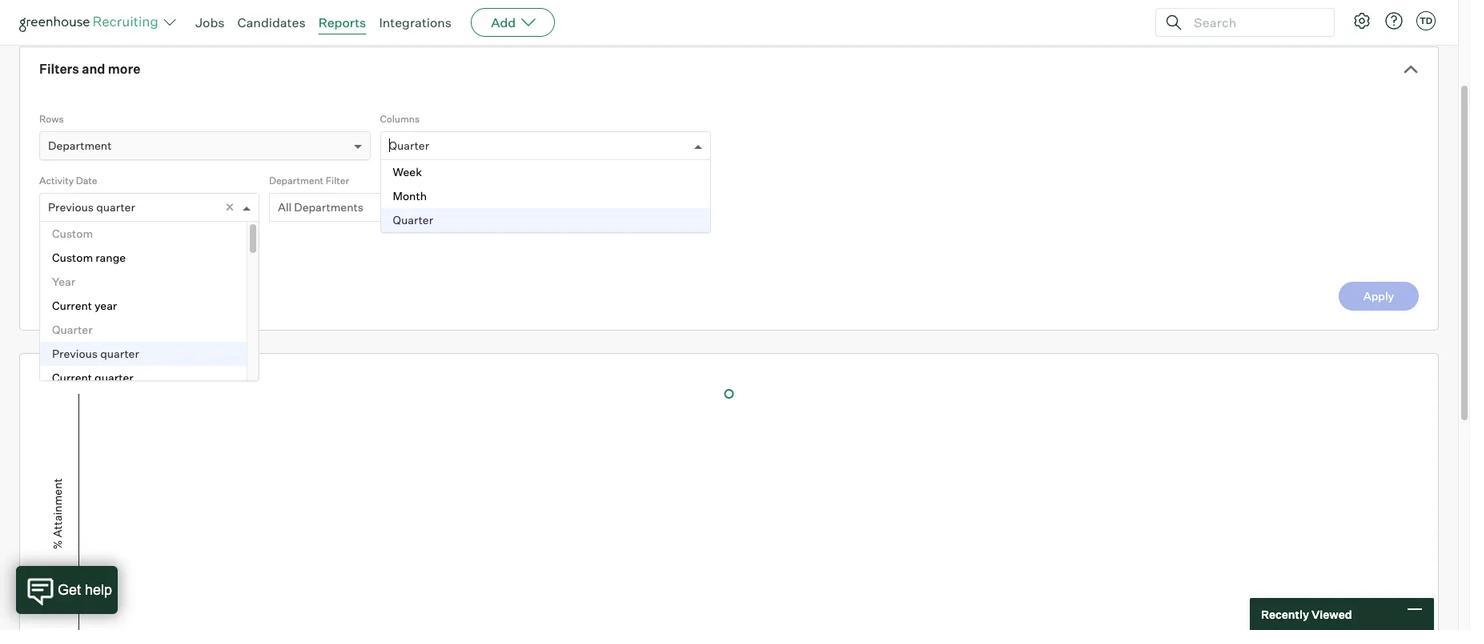 Task type: vqa. For each thing, say whether or not it's contained in the screenshot.
"PERSONAL" in the bottom left of the page
no



Task type: describe. For each thing, give the bounding box(es) containing it.
reports link
[[318, 14, 366, 30]]

month option
[[381, 184, 710, 208]]

1 vertical spatial quarter option
[[381, 208, 710, 232]]

current for current quarter
[[52, 371, 92, 384]]

data
[[71, 228, 95, 241]]

recently viewed
[[1261, 607, 1352, 621]]

month
[[393, 189, 427, 203]]

days
[[62, 244, 87, 257]]

all
[[278, 200, 292, 214]]

custom for custom
[[52, 227, 93, 240]]

0 vertical spatial quarter
[[389, 139, 429, 152]]

td
[[1420, 15, 1433, 26]]

0 vertical spatial previous
[[48, 200, 94, 214]]

year
[[95, 299, 117, 312]]

0 vertical spatial previous quarter option
[[48, 200, 135, 214]]

year
[[52, 275, 75, 288]]

jobs link
[[195, 14, 225, 30]]

0 vertical spatial previous quarter
[[48, 200, 135, 214]]

the
[[199, 228, 216, 241]]

goals data is only available for the last 365 days
[[39, 228, 237, 257]]

more
[[108, 61, 140, 77]]

jobs
[[195, 14, 225, 30]]

0 vertical spatial quarter option
[[389, 139, 429, 152]]

for
[[182, 228, 196, 241]]

last
[[218, 228, 237, 241]]

custom for custom range
[[52, 251, 93, 264]]

time in stage goal attainment
[[19, 1, 281, 23]]

columns
[[380, 113, 420, 125]]

2 vertical spatial quarter
[[52, 323, 93, 336]]

current quarter
[[52, 371, 133, 384]]

td button
[[1416, 11, 1436, 30]]

week
[[393, 165, 422, 179]]

add button
[[471, 8, 555, 37]]

filters
[[39, 61, 79, 77]]

download image
[[1384, 0, 1404, 17]]

activity date
[[39, 175, 97, 187]]

range
[[95, 251, 126, 264]]

goals
[[39, 228, 69, 241]]

and
[[82, 61, 105, 77]]

activity
[[39, 175, 74, 187]]

recently
[[1261, 607, 1309, 621]]

current year
[[52, 299, 117, 312]]

td button
[[1413, 8, 1439, 34]]

list box for previous quarter
[[40, 222, 259, 414]]

all departments
[[278, 200, 363, 214]]

filter
[[326, 175, 349, 187]]



Task type: locate. For each thing, give the bounding box(es) containing it.
only
[[108, 228, 131, 241]]

quarter down current year
[[52, 323, 93, 336]]

previous quarter option
[[48, 200, 135, 214], [40, 342, 247, 366]]

quarter option
[[389, 139, 429, 152], [381, 208, 710, 232]]

custom range
[[52, 251, 126, 264]]

viewed
[[1311, 607, 1352, 621]]

current quarter option
[[40, 366, 247, 390]]

list box containing week
[[381, 160, 710, 232]]

×
[[225, 198, 235, 215]]

attainment
[[183, 1, 281, 23]]

integrations link
[[379, 14, 452, 30]]

0 vertical spatial department
[[48, 139, 112, 152]]

custom range option
[[40, 246, 247, 270]]

previous quarter option down date
[[48, 200, 135, 214]]

quarter option up week at the left
[[389, 139, 429, 152]]

previous quarter
[[48, 200, 135, 214], [52, 347, 139, 360]]

list box for quarter
[[381, 160, 710, 232]]

None field
[[389, 132, 393, 162], [40, 194, 56, 221], [389, 132, 393, 162], [40, 194, 56, 221]]

xychart image
[[39, 354, 1419, 630]]

goal
[[141, 1, 180, 23]]

quarter for current quarter "option"
[[95, 371, 133, 384]]

quarter
[[389, 139, 429, 152], [393, 213, 433, 227], [52, 323, 93, 336]]

integrations
[[379, 14, 452, 30]]

list box containing custom
[[40, 222, 259, 414]]

schedule button
[[1208, 0, 1298, 23]]

in
[[67, 1, 83, 23]]

previous quarter option down current year option
[[40, 342, 247, 366]]

0 vertical spatial custom
[[52, 227, 93, 240]]

custom down "data"
[[52, 251, 93, 264]]

quarter inside option
[[100, 347, 139, 360]]

1 vertical spatial quarter
[[393, 213, 433, 227]]

configure image
[[1352, 11, 1372, 30]]

time
[[19, 1, 64, 23]]

department up date
[[48, 139, 112, 152]]

1 vertical spatial custom
[[52, 251, 93, 264]]

date
[[76, 175, 97, 187]]

365
[[39, 244, 60, 257]]

quarter option down week option
[[381, 208, 710, 232]]

share button
[[1304, 0, 1375, 23]]

2 vertical spatial quarter
[[95, 371, 133, 384]]

is
[[97, 228, 106, 241]]

current inside "option"
[[52, 371, 92, 384]]

department
[[48, 139, 112, 152], [269, 175, 324, 187]]

filters and more
[[39, 61, 140, 77]]

department up all at the left top of page
[[269, 175, 324, 187]]

share
[[1324, 2, 1355, 15]]

quarter for bottom previous quarter option
[[100, 347, 139, 360]]

custom inside custom range option
[[52, 251, 93, 264]]

current down year
[[52, 299, 92, 312]]

candidates
[[237, 14, 306, 30]]

previous down activity date at the left top
[[48, 200, 94, 214]]

department for department filter
[[269, 175, 324, 187]]

previous quarter down date
[[48, 200, 135, 214]]

0 horizontal spatial department
[[48, 139, 112, 152]]

quarter for previous quarter option to the top
[[96, 200, 135, 214]]

current year option
[[40, 294, 247, 318]]

rows
[[39, 113, 64, 125]]

custom up days
[[52, 227, 93, 240]]

departments
[[294, 200, 363, 214]]

week option
[[381, 160, 710, 184]]

1 current from the top
[[52, 299, 92, 312]]

add
[[491, 14, 516, 30]]

0 vertical spatial quarter
[[96, 200, 135, 214]]

1 vertical spatial previous quarter
[[52, 347, 139, 360]]

quarter up week at the left
[[389, 139, 429, 152]]

reports
[[318, 14, 366, 30]]

1 vertical spatial previous
[[52, 347, 98, 360]]

greenhouse recruiting image
[[19, 13, 163, 32]]

department option
[[48, 139, 112, 152]]

0 vertical spatial current
[[52, 299, 92, 312]]

2 custom from the top
[[52, 251, 93, 264]]

schedule
[[1228, 2, 1278, 15]]

quarter
[[96, 200, 135, 214], [100, 347, 139, 360], [95, 371, 133, 384]]

quarter down month
[[393, 213, 433, 227]]

save and schedule this report to revisit it! element
[[1135, 0, 1208, 23]]

quarter inside "option"
[[95, 371, 133, 384]]

list box
[[381, 160, 710, 232], [40, 222, 259, 414]]

quarter up current quarter "option"
[[100, 347, 139, 360]]

Search text field
[[1190, 11, 1320, 34]]

1 custom from the top
[[52, 227, 93, 240]]

current
[[52, 299, 92, 312], [52, 371, 92, 384]]

faq image
[[1416, 0, 1436, 17]]

1 vertical spatial department
[[269, 175, 324, 187]]

previous quarter up current quarter
[[52, 347, 139, 360]]

department filter
[[269, 175, 349, 187]]

current inside option
[[52, 299, 92, 312]]

previous
[[48, 200, 94, 214], [52, 347, 98, 360]]

current down current year
[[52, 371, 92, 384]]

quarter up the only
[[96, 200, 135, 214]]

1 horizontal spatial list box
[[381, 160, 710, 232]]

previous inside list box
[[52, 347, 98, 360]]

custom
[[52, 227, 93, 240], [52, 251, 93, 264]]

1 horizontal spatial department
[[269, 175, 324, 187]]

quarter down "year" on the left of the page
[[95, 371, 133, 384]]

current for current year
[[52, 299, 92, 312]]

0 horizontal spatial list box
[[40, 222, 259, 414]]

stage
[[87, 1, 137, 23]]

candidates link
[[237, 14, 306, 30]]

1 vertical spatial quarter
[[100, 347, 139, 360]]

available
[[133, 228, 179, 241]]

department for department
[[48, 139, 112, 152]]

1 vertical spatial current
[[52, 371, 92, 384]]

2 current from the top
[[52, 371, 92, 384]]

1 vertical spatial previous quarter option
[[40, 342, 247, 366]]

previous up current quarter
[[52, 347, 98, 360]]



